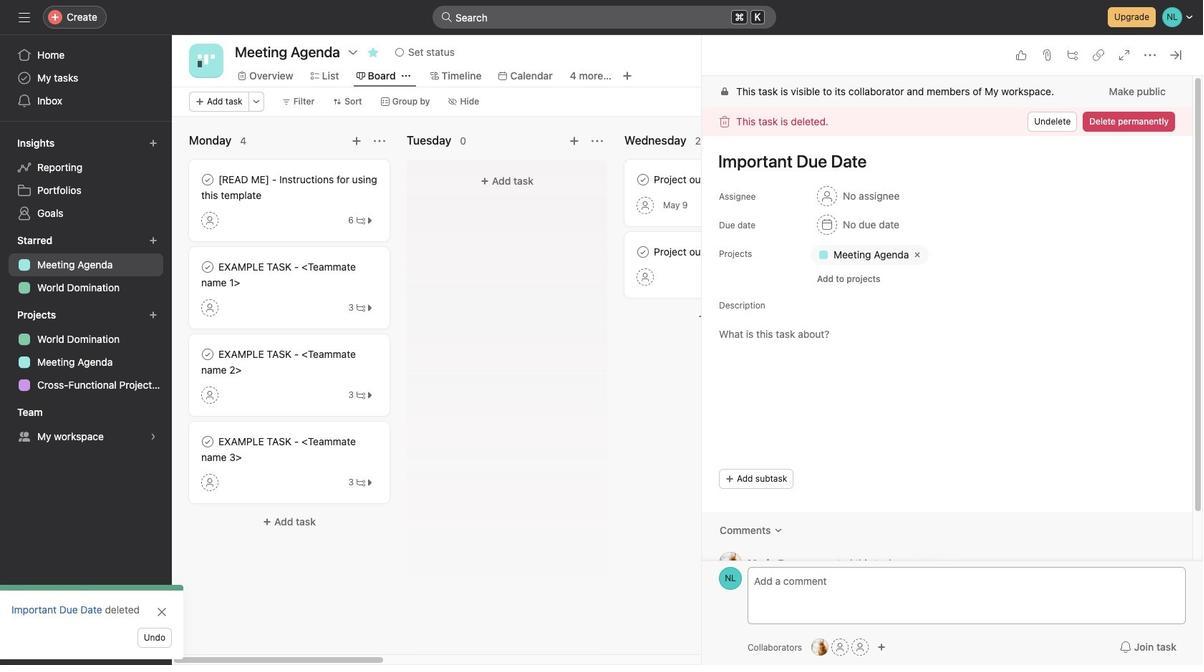 Task type: vqa. For each thing, say whether or not it's contained in the screenshot.
Starred ELEMENT
yes



Task type: locate. For each thing, give the bounding box(es) containing it.
Mark complete checkbox
[[199, 259, 216, 276], [199, 346, 216, 363]]

copy task link image
[[1093, 49, 1104, 61]]

more actions image
[[252, 97, 260, 106]]

0 horizontal spatial add task image
[[351, 135, 362, 147]]

more section actions image
[[592, 135, 603, 147]]

starred element
[[0, 228, 172, 302]]

Mark complete checkbox
[[199, 171, 216, 188], [635, 171, 652, 188], [635, 244, 652, 261], [199, 433, 216, 450]]

0 vertical spatial mark complete checkbox
[[199, 259, 216, 276]]

important due date dialog
[[702, 35, 1203, 665]]

add task image left more section actions image
[[351, 135, 362, 147]]

comments image
[[774, 526, 782, 535]]

close image
[[156, 607, 168, 618]]

mark complete image
[[199, 171, 216, 188], [199, 259, 216, 276], [199, 346, 216, 363], [199, 433, 216, 450]]

2 add task image from the left
[[569, 135, 580, 147]]

more section actions image
[[374, 135, 385, 147]]

None field
[[433, 6, 776, 29]]

1 mark complete image from the top
[[635, 171, 652, 188]]

1 add task image from the left
[[351, 135, 362, 147]]

Search tasks, projects, and more text field
[[433, 6, 776, 29]]

1 horizontal spatial add task image
[[569, 135, 580, 147]]

0 likes. click to like this task image
[[1016, 49, 1027, 61]]

0 vertical spatial mark complete image
[[635, 171, 652, 188]]

add or remove collaborators image
[[877, 643, 886, 652]]

more actions for this task image
[[1144, 49, 1156, 61]]

insights element
[[0, 130, 172, 228]]

1 vertical spatial mark complete checkbox
[[199, 346, 216, 363]]

add task image left more section actions icon
[[569, 135, 580, 147]]

tab actions image
[[402, 72, 410, 80]]

2 mark complete image from the top
[[199, 259, 216, 276]]

add task image
[[351, 135, 362, 147], [569, 135, 580, 147]]

mark complete image
[[635, 171, 652, 188], [635, 244, 652, 261]]

add or remove collaborators image
[[812, 639, 829, 656]]

main content inside the important due date dialog
[[702, 76, 1192, 613]]

main content
[[702, 76, 1192, 613]]

1 vertical spatial mark complete image
[[635, 244, 652, 261]]



Task type: describe. For each thing, give the bounding box(es) containing it.
add tab image
[[622, 70, 633, 82]]

global element
[[0, 35, 172, 121]]

4 mark complete image from the top
[[199, 433, 216, 450]]

2 mark complete image from the top
[[635, 244, 652, 261]]

show options image
[[347, 47, 359, 58]]

remove image
[[912, 249, 923, 261]]

remove from starred image
[[367, 47, 379, 58]]

1 mark complete image from the top
[[199, 171, 216, 188]]

close details image
[[1170, 49, 1182, 61]]

teams element
[[0, 400, 172, 451]]

add task image for more section actions icon
[[569, 135, 580, 147]]

add items to starred image
[[149, 236, 158, 245]]

projects element
[[0, 302, 172, 400]]

see details, my workspace image
[[149, 433, 158, 441]]

open user profile image
[[719, 567, 742, 590]]

Task Name text field
[[709, 145, 1175, 178]]

full screen image
[[1119, 49, 1130, 61]]

attachments: add a file to this task, important due date image
[[1041, 49, 1053, 61]]

hide sidebar image
[[19, 11, 30, 23]]

new project or portfolio image
[[149, 311, 158, 319]]

3 mark complete image from the top
[[199, 346, 216, 363]]

new insights image
[[149, 139, 158, 148]]

2 mark complete checkbox from the top
[[199, 346, 216, 363]]

prominent image
[[441, 11, 453, 23]]

add task image for more section actions image
[[351, 135, 362, 147]]

board image
[[198, 52, 215, 69]]

1 mark complete checkbox from the top
[[199, 259, 216, 276]]

add subtask image
[[1067, 49, 1079, 61]]



